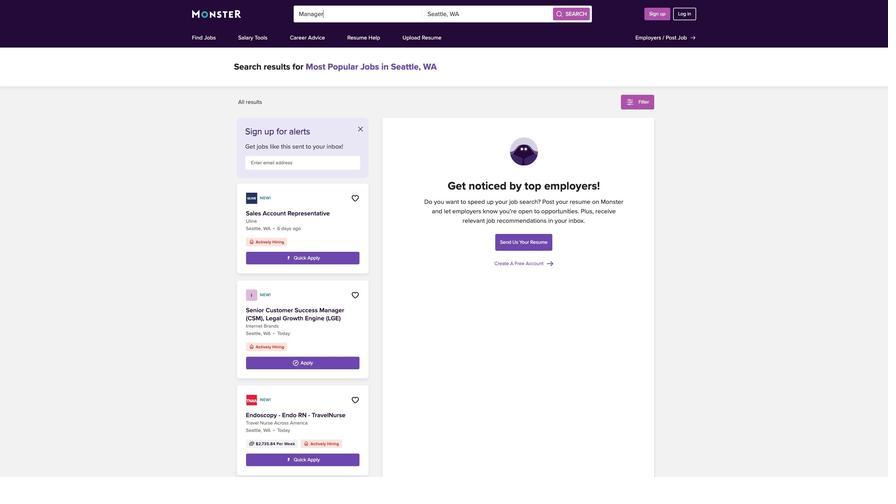 Task type: vqa. For each thing, say whether or not it's contained in the screenshot.
Close image
yes



Task type: describe. For each thing, give the bounding box(es) containing it.
senior customer success manager (csm), legal growth engine (lge) at internet brands element
[[237, 281, 369, 379]]

close image
[[358, 127, 363, 132]]

sales account representative at uline element
[[237, 184, 369, 274]]

travel nurse across america logo image
[[246, 395, 257, 406]]

save this job image for senior customer success manager (csm), legal growth engine (lge) at internet brands element
[[351, 291, 360, 300]]

Enter location or "remote" search field
[[423, 6, 551, 22]]



Task type: locate. For each thing, give the bounding box(es) containing it.
1 vertical spatial save this job image
[[351, 291, 360, 300]]

email address email field
[[245, 156, 360, 170]]

1 save this job image from the top
[[351, 194, 360, 203]]

save this job image inside "sales account representative at uline" element
[[351, 194, 360, 203]]

filter image
[[626, 98, 635, 107]]

uline logo image
[[246, 193, 257, 204]]

save this job image inside senior customer success manager (csm), legal growth engine (lge) at internet brands element
[[351, 291, 360, 300]]

save this job image for "sales account representative at uline" element at the left of the page
[[351, 194, 360, 203]]

2 save this job image from the top
[[351, 291, 360, 300]]

endoscopy - endo rn - travelnurse at travel nurse across america element
[[237, 386, 369, 476]]

Search jobs, keywords, companies search field
[[294, 6, 423, 22]]

save this job image
[[351, 397, 360, 405]]

monster image
[[192, 10, 241, 18]]

0 vertical spatial save this job image
[[351, 194, 360, 203]]

filter image
[[626, 98, 635, 107]]

save this job image
[[351, 194, 360, 203], [351, 291, 360, 300]]



